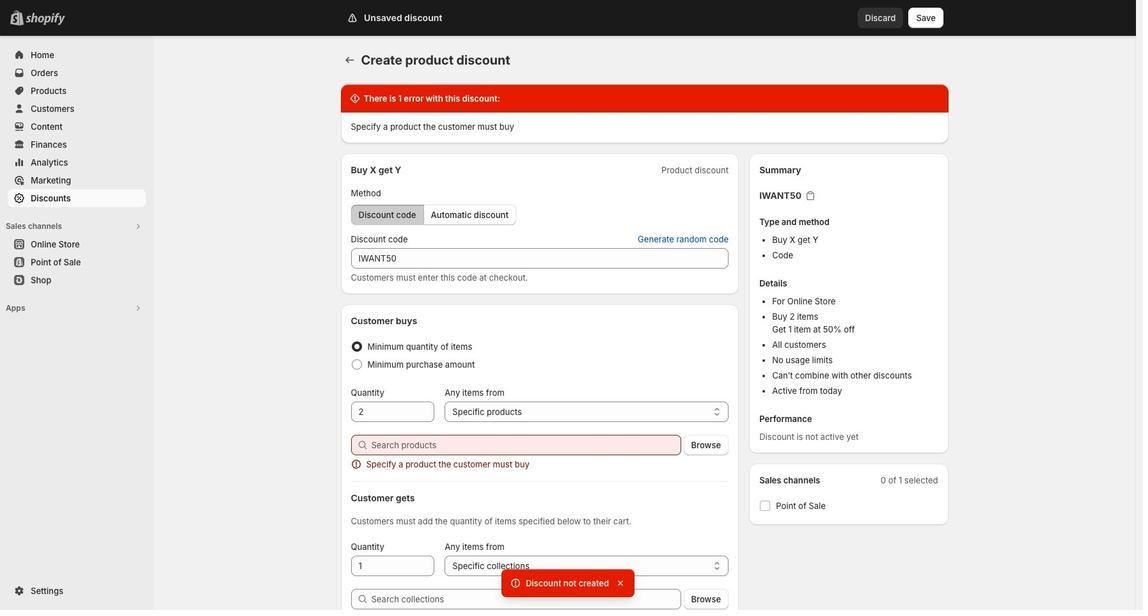Task type: vqa. For each thing, say whether or not it's contained in the screenshot.
Search collections text field
yes



Task type: locate. For each thing, give the bounding box(es) containing it.
Search collections text field
[[372, 590, 681, 610]]

shopify image
[[26, 13, 65, 26]]

None text field
[[351, 248, 729, 269], [351, 402, 435, 422], [351, 248, 729, 269], [351, 402, 435, 422]]

None text field
[[351, 556, 435, 577]]



Task type: describe. For each thing, give the bounding box(es) containing it.
Search products text field
[[372, 435, 681, 456]]



